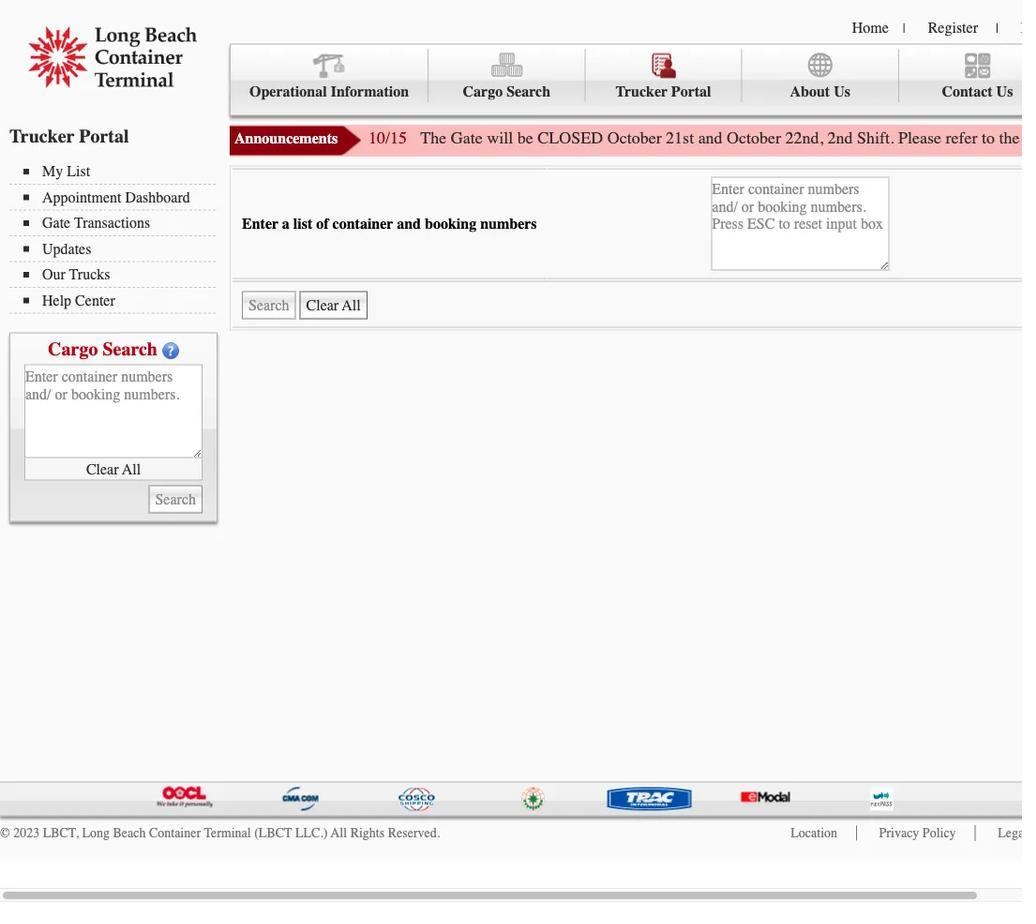 Task type: locate. For each thing, give the bounding box(es) containing it.
1 horizontal spatial cargo
[[463, 83, 503, 100]]

october left 22nd,
[[727, 128, 781, 148]]

0 horizontal spatial trucker
[[9, 125, 75, 147]]

0 vertical spatial cargo search
[[463, 83, 551, 100]]

menu bar
[[230, 44, 1022, 116], [9, 161, 225, 314]]

search down the help center link
[[103, 338, 157, 360]]

shift.
[[857, 128, 894, 148]]

portal up 10/15 the gate will be closed october 21st and october 22nd, 2nd shift. please refer to the in the top of the page
[[671, 83, 711, 100]]

gate right the
[[451, 128, 483, 148]]

0 horizontal spatial portal
[[79, 125, 129, 147]]

portal inside menu bar
[[671, 83, 711, 100]]

clear all button
[[24, 458, 203, 481]]

october left the 21st
[[607, 128, 662, 148]]

contact
[[942, 83, 993, 100]]

cargo down help
[[48, 338, 98, 360]]

1 horizontal spatial gate
[[451, 128, 483, 148]]

my
[[42, 163, 63, 180]]

2nd
[[828, 128, 853, 148]]

cargo up will
[[463, 83, 503, 100]]

october
[[607, 128, 662, 148], [727, 128, 781, 148]]

appointment
[[42, 189, 121, 206]]

trucker portal up list
[[9, 125, 129, 147]]

register link
[[928, 19, 978, 36]]

2 us from the left
[[997, 83, 1013, 100]]

cargo search down center on the top left of page
[[48, 338, 157, 360]]

2 october from the left
[[727, 128, 781, 148]]

about us link
[[742, 49, 899, 102]]

home link
[[852, 19, 889, 36]]

trucker portal up the 21st
[[616, 83, 711, 100]]

reserved.
[[388, 826, 440, 841]]

0 horizontal spatial trucker portal
[[9, 125, 129, 147]]

our trucks link
[[23, 266, 216, 283]]

1 horizontal spatial |
[[996, 21, 999, 36]]

0 vertical spatial all
[[122, 460, 141, 478]]

0 vertical spatial portal
[[671, 83, 711, 100]]

and
[[698, 128, 723, 148], [397, 215, 421, 232]]

gate
[[451, 128, 483, 148], [42, 214, 71, 232]]

us for contact us
[[997, 83, 1013, 100]]

2023
[[13, 826, 40, 841]]

| right home link
[[903, 21, 906, 36]]

us right contact
[[997, 83, 1013, 100]]

location
[[791, 826, 838, 841]]

home
[[852, 19, 889, 36]]

help
[[42, 292, 71, 309]]

1 horizontal spatial menu bar
[[230, 44, 1022, 116]]

portal up my list link
[[79, 125, 129, 147]]

and left booking
[[397, 215, 421, 232]]

0 vertical spatial menu bar
[[230, 44, 1022, 116]]

1 october from the left
[[607, 128, 662, 148]]

list
[[67, 163, 90, 180]]

None button
[[300, 291, 367, 319]]

10/15
[[369, 128, 407, 148]]

1 vertical spatial gate
[[42, 214, 71, 232]]

10/15 the gate will be closed october 21st and october 22nd, 2nd shift. please refer to the 
[[369, 128, 1022, 148]]

about us
[[790, 83, 851, 100]]

1 vertical spatial trucker portal
[[9, 125, 129, 147]]

a
[[282, 215, 290, 232]]

trucker portal
[[616, 83, 711, 100], [9, 125, 129, 147]]

1 vertical spatial trucker
[[9, 125, 75, 147]]

0 vertical spatial search
[[507, 83, 551, 100]]

0 vertical spatial trucker portal
[[616, 83, 711, 100]]

booking
[[425, 215, 477, 232]]

trucks
[[69, 266, 110, 283]]

search
[[507, 83, 551, 100], [103, 338, 157, 360]]

0 horizontal spatial october
[[607, 128, 662, 148]]

1 vertical spatial menu bar
[[9, 161, 225, 314]]

about
[[790, 83, 830, 100]]

1 horizontal spatial search
[[507, 83, 551, 100]]

1 vertical spatial search
[[103, 338, 157, 360]]

1 vertical spatial cargo search
[[48, 338, 157, 360]]

announcements
[[234, 130, 338, 147]]

please
[[899, 128, 942, 148]]

1 horizontal spatial trucker portal
[[616, 83, 711, 100]]

1 vertical spatial and
[[397, 215, 421, 232]]

0 horizontal spatial |
[[903, 21, 906, 36]]

all
[[122, 460, 141, 478], [331, 826, 347, 841]]

0 vertical spatial cargo
[[463, 83, 503, 100]]

1 vertical spatial cargo
[[48, 338, 98, 360]]

1 horizontal spatial us
[[997, 83, 1013, 100]]

Enter container numbers and/ or booking numbers. Press ESC to reset input box text field
[[711, 177, 889, 271]]

1 vertical spatial all
[[331, 826, 347, 841]]

trucker portal link
[[586, 49, 742, 102]]

0 horizontal spatial and
[[397, 215, 421, 232]]

transactions
[[74, 214, 150, 232]]

trucker
[[616, 83, 668, 100], [9, 125, 75, 147]]

enter
[[242, 215, 279, 232]]

1 horizontal spatial cargo search
[[463, 83, 551, 100]]

trucker up my
[[9, 125, 75, 147]]

trucker up the 21st
[[616, 83, 668, 100]]

0 horizontal spatial all
[[122, 460, 141, 478]]

1 horizontal spatial trucker
[[616, 83, 668, 100]]

2 | from the left
[[996, 21, 999, 36]]

0 vertical spatial and
[[698, 128, 723, 148]]

our
[[42, 266, 66, 283]]

1 horizontal spatial and
[[698, 128, 723, 148]]

0 vertical spatial trucker
[[616, 83, 668, 100]]

0 horizontal spatial search
[[103, 338, 157, 360]]

0 horizontal spatial menu bar
[[9, 161, 225, 314]]

search up 'be'
[[507, 83, 551, 100]]

0 horizontal spatial us
[[834, 83, 851, 100]]

all right clear
[[122, 460, 141, 478]]

all right llc.)
[[331, 826, 347, 841]]

0 vertical spatial gate
[[451, 128, 483, 148]]

| right register link
[[996, 21, 999, 36]]

us right about
[[834, 83, 851, 100]]

and right the 21st
[[698, 128, 723, 148]]

to
[[982, 128, 995, 148]]

cargo search up will
[[463, 83, 551, 100]]

1 horizontal spatial october
[[727, 128, 781, 148]]

rights
[[350, 826, 385, 841]]

will
[[487, 128, 513, 148]]

contact us link
[[899, 49, 1022, 102]]

clear all
[[86, 460, 141, 478]]

center
[[75, 292, 115, 309]]

us for about us
[[834, 83, 851, 100]]

1 horizontal spatial portal
[[671, 83, 711, 100]]

llc.)
[[295, 826, 328, 841]]

1 us from the left
[[834, 83, 851, 100]]

gate up "updates"
[[42, 214, 71, 232]]

0 horizontal spatial gate
[[42, 214, 71, 232]]

portal
[[671, 83, 711, 100], [79, 125, 129, 147]]

us
[[834, 83, 851, 100], [997, 83, 1013, 100]]

cargo search
[[463, 83, 551, 100], [48, 338, 157, 360]]

search inside "menu item"
[[507, 83, 551, 100]]

|
[[903, 21, 906, 36], [996, 21, 999, 36]]

22nd,
[[786, 128, 824, 148]]

lega
[[998, 826, 1022, 841]]

cargo
[[463, 83, 503, 100], [48, 338, 98, 360]]

trucker inside menu bar
[[616, 83, 668, 100]]

None submit
[[242, 291, 296, 319], [149, 485, 203, 513], [242, 291, 296, 319], [149, 485, 203, 513]]

my list link
[[23, 163, 216, 180]]



Task type: describe. For each thing, give the bounding box(es) containing it.
be
[[517, 128, 533, 148]]

updates
[[42, 240, 91, 257]]

updates link
[[23, 240, 216, 257]]

help center link
[[23, 292, 216, 309]]

enter a list of container and booking numbers
[[242, 215, 537, 232]]

numbers
[[480, 215, 537, 232]]

closed
[[538, 128, 603, 148]]

operational information link
[[231, 49, 429, 102]]

of
[[316, 215, 329, 232]]

cargo search link
[[429, 49, 586, 102]]

register
[[928, 19, 978, 36]]

Enter container numbers and/ or booking numbers.  text field
[[24, 364, 203, 458]]

cargo search menu item
[[429, 49, 586, 102]]

information
[[331, 83, 409, 100]]

contact us
[[942, 83, 1013, 100]]

cargo search inside "menu item"
[[463, 83, 551, 100]]

appointment dashboard link
[[23, 189, 216, 206]]

operational
[[249, 83, 327, 100]]

menu bar containing operational information
[[230, 44, 1022, 116]]

terminal
[[204, 826, 251, 841]]

gate transactions link
[[23, 214, 216, 232]]

menu bar containing my list
[[9, 161, 225, 314]]

gate inside the my list appointment dashboard gate transactions updates our trucks help center
[[42, 214, 71, 232]]

©
[[0, 826, 10, 841]]

cargo inside "menu item"
[[463, 83, 503, 100]]

refer
[[946, 128, 978, 148]]

long
[[82, 826, 110, 841]]

all inside button
[[122, 460, 141, 478]]

0 horizontal spatial cargo
[[48, 338, 98, 360]]

container
[[149, 826, 201, 841]]

1 | from the left
[[903, 21, 906, 36]]

policy
[[923, 826, 956, 841]]

list
[[293, 215, 313, 232]]

my list appointment dashboard gate transactions updates our trucks help center
[[42, 163, 190, 309]]

the
[[999, 128, 1020, 148]]

container
[[333, 215, 393, 232]]

clear
[[86, 460, 119, 478]]

privacy
[[879, 826, 919, 841]]

(lbct
[[254, 826, 292, 841]]

1 vertical spatial portal
[[79, 125, 129, 147]]

lega link
[[998, 826, 1022, 841]]

beach
[[113, 826, 146, 841]]

operational information
[[249, 83, 409, 100]]

the
[[420, 128, 447, 148]]

location link
[[791, 826, 838, 841]]

0 horizontal spatial cargo search
[[48, 338, 157, 360]]

privacy policy
[[879, 826, 956, 841]]

© 2023 lbct, long beach container terminal (lbct llc.) all rights reserved.
[[0, 826, 440, 841]]

dashboard
[[125, 189, 190, 206]]

privacy policy link
[[879, 826, 956, 841]]

lbct,
[[43, 826, 79, 841]]

21st
[[666, 128, 694, 148]]

1 horizontal spatial all
[[331, 826, 347, 841]]



Task type: vqa. For each thing, say whether or not it's contained in the screenshot.
Truck
no



